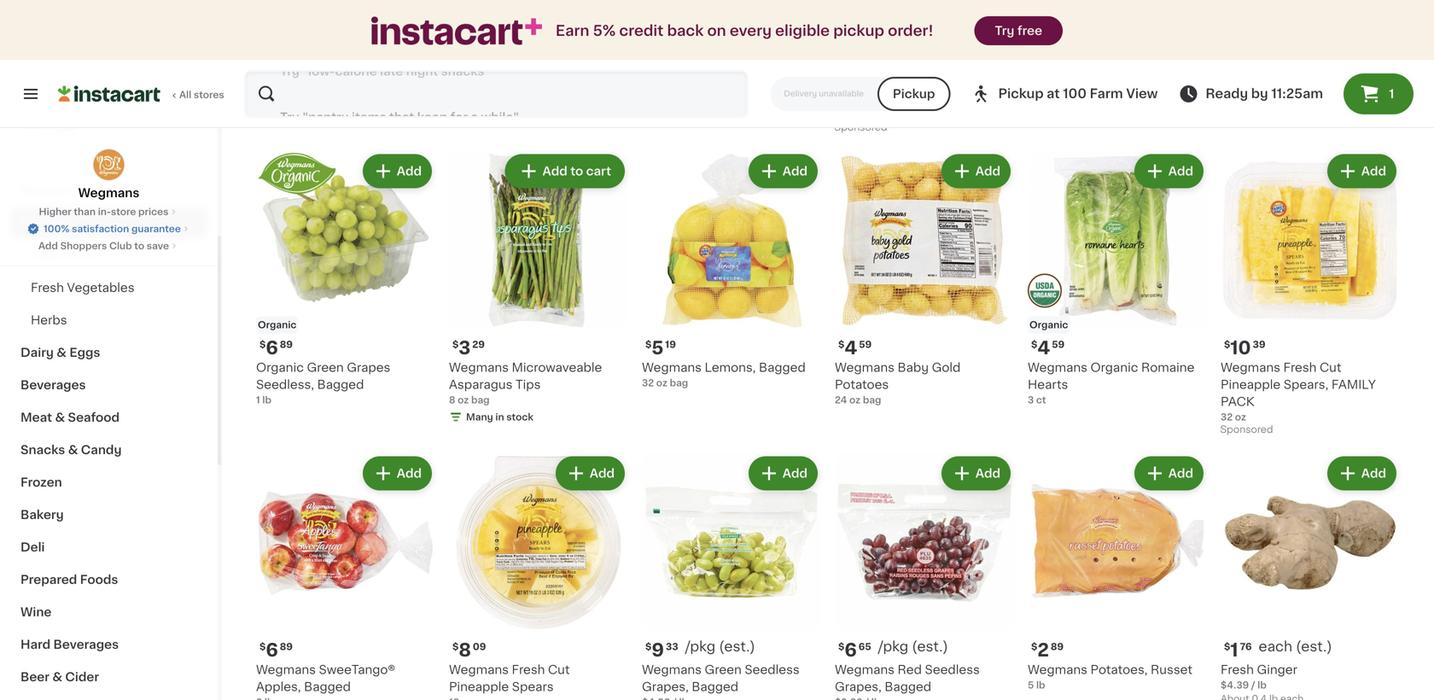 Task type: describe. For each thing, give the bounding box(es) containing it.
spinach,
[[1335, 59, 1386, 71]]

prices
[[138, 207, 169, 216]]

vegetables
[[67, 282, 135, 294]]

cut for wegmans fresh cut mango, spears, family pack
[[741, 59, 763, 71]]

lb for fresh
[[1258, 681, 1267, 690]]

wegmans for wegmans fresh cut pineapple spears
[[449, 664, 509, 676]]

wegmans potatoes, russet 5 lb
[[1028, 664, 1193, 690]]

lb inside the organic green grapes seedless, bagged 1 lb
[[262, 395, 271, 405]]

lb for wegmans
[[1037, 681, 1046, 690]]

bag inside wegmans lemons, bagged 32 oz bag
[[670, 378, 688, 388]]

9.8
[[449, 76, 465, 85]]

/pkg for 9
[[685, 640, 716, 654]]

fresh inside fresh ginger $4.39 / lb
[[1221, 664, 1254, 676]]

dairy
[[20, 347, 54, 359]]

store
[[111, 207, 136, 216]]

(est.) for 9
[[719, 640, 755, 654]]

mango,
[[766, 59, 811, 71]]

wegmans chopped romaine 10 oz bag
[[1028, 59, 1203, 85]]

bagged for wegmans green seedless grapes, bagged
[[692, 681, 739, 693]]

wine
[[20, 606, 52, 618]]

/
[[1252, 681, 1256, 690]]

lists
[[48, 124, 77, 136]]

100% satisfaction guarantee
[[44, 224, 181, 234]]

add for wegmans green seedless grapes, bagged
[[783, 467, 808, 479]]

$ for wegmans fresh cut watermelon, hearts, family pack
[[838, 38, 845, 47]]

organic inside wegmans organic romaine hearts 3 ct
[[1091, 362, 1139, 374]]

oz inside wegmans jumbo blueberries 9.8 oz
[[467, 76, 478, 85]]

cut for wegmans fresh cut watermelon, hearts, family pack 42 oz container
[[934, 59, 956, 71]]

sponsored badge image for wegmans fresh cut pineapple spears, family pack
[[1221, 425, 1273, 435]]

fresh inside wegmans fresh cut watermelon, hearts, family pack 42 oz container
[[898, 59, 931, 71]]

add for wegmans baby gold potatoes
[[976, 165, 1001, 177]]

1 inside $ 1 76 each (est.)
[[1231, 641, 1239, 659]]

spears, for wegmans fresh cut pineapple spears, family pack 32 oz
[[1284, 379, 1329, 391]]

add button for wegmans potatoes, russet
[[1136, 458, 1202, 489]]

wegmans for wegmans fresh cut watermelon, hearts, family pack 42 oz container
[[835, 59, 895, 71]]

chopped
[[1091, 59, 1147, 71]]

in-
[[98, 207, 111, 216]]

credit
[[619, 23, 664, 38]]

cider
[[65, 671, 99, 683]]

meat & seafood
[[20, 412, 120, 423]]

10 for wegmans fresh cut pineapple spears, family pack
[[1231, 339, 1251, 357]]

cut for wegmans fresh cut pineapple spears
[[548, 664, 570, 676]]

grapes, for 6
[[835, 681, 882, 693]]

oz inside wegmans baby gold potatoes 24 oz bag
[[850, 395, 861, 405]]

seedless for 9
[[745, 664, 800, 676]]

$ for wegmans fresh cut mango, spears, family pack
[[645, 38, 652, 47]]

watermelon,
[[835, 76, 911, 88]]

candy
[[81, 444, 122, 456]]

wegmans green seedless grapes, bagged
[[642, 664, 800, 693]]

beverages link
[[10, 369, 207, 401]]

14
[[652, 37, 672, 55]]

each
[[1259, 640, 1293, 654]]

baby inside 3 wegmans organic spinach, baby 5 oz container
[[1221, 76, 1252, 88]]

& for beer
[[52, 671, 62, 683]]

wegmans for wegmans fresh cut mango, spears, family pack
[[642, 59, 702, 71]]

09 for wegmans jumbo blueberries
[[473, 38, 486, 47]]

add button for wegmans fresh cut pineapple spears
[[557, 458, 623, 489]]

& for dairy
[[57, 347, 67, 359]]

bakery link
[[10, 499, 207, 531]]

add for wegmans sweetango® apples, bagged
[[397, 467, 422, 479]]

sponsored badge image for wegmans fresh cut watermelon, hearts, family pack
[[835, 123, 887, 133]]

100%
[[44, 224, 70, 234]]

8 for wegmans fresh cut pineapple spears
[[459, 641, 471, 659]]

at
[[1047, 88, 1060, 100]]

10 inside wegmans chopped romaine 10 oz bag
[[1028, 76, 1039, 85]]

Search field
[[246, 72, 747, 116]]

bagged inside wegmans sweetango® apples, bagged
[[304, 681, 351, 693]]

beer & cider link
[[10, 661, 207, 693]]

3 left 49
[[1038, 37, 1050, 55]]

many in stock for tips
[[466, 412, 534, 422]]

8 inside wegmans microwaveable asparagus tips 8 oz bag
[[449, 395, 456, 405]]

5 inside the "5 wegmans mixed peppers, 3 pack 16 oz"
[[266, 37, 278, 55]]

green for organic
[[307, 362, 344, 374]]

fresh inside 'wegmans fresh cut mango, spears, family pack'
[[705, 59, 738, 71]]

snacks & candy
[[20, 444, 122, 456]]

$ for wegmans jumbo blueberries
[[453, 38, 459, 47]]

seedless for 6
[[925, 664, 980, 676]]

& for meat
[[55, 412, 65, 423]]

than
[[74, 207, 96, 216]]

ginger
[[1257, 664, 1298, 676]]

$ 6 89 for organic green grapes seedless, bagged
[[260, 339, 293, 357]]

76
[[1240, 642, 1252, 651]]

wegmans for wegmans baby gold potatoes 24 oz bag
[[835, 362, 895, 374]]

$ for organic green grapes seedless, bagged
[[260, 340, 266, 349]]

5 wegmans mixed peppers, 3 pack 16 oz
[[256, 37, 423, 102]]

fresh fruits
[[31, 249, 101, 261]]

eggs
[[69, 347, 100, 359]]

add for wegmans fresh cut pineapple spears
[[590, 467, 615, 479]]

59 for wegmans baby gold potatoes
[[859, 340, 872, 349]]

wegmans for wegmans green seedless grapes, bagged
[[642, 664, 702, 676]]

all stores
[[179, 90, 224, 99]]

$ 9 33 /pkg (est.)
[[645, 640, 755, 659]]

organic inside the organic green grapes seedless, bagged 1 lb
[[256, 362, 304, 374]]

24
[[835, 395, 847, 405]]

oz inside wegmans microwaveable asparagus tips 8 oz bag
[[458, 395, 469, 405]]

(est.) for 1
[[1296, 640, 1333, 654]]

produce
[[20, 217, 73, 229]]

deli
[[20, 541, 45, 553]]

89 for wegmans sweetango® apples, bagged
[[280, 642, 293, 651]]

ready by 11:25am
[[1206, 88, 1323, 100]]

99
[[674, 38, 687, 47]]

frozen
[[20, 476, 62, 488]]

3 inside the "5 wegmans mixed peppers, 3 pack 16 oz"
[[415, 59, 423, 71]]

all stores link
[[58, 70, 225, 118]]

wegmans inside 3 wegmans organic spinach, baby 5 oz container
[[1221, 59, 1281, 71]]

33
[[666, 642, 678, 651]]

pineapple for spears,
[[1221, 379, 1281, 391]]

back
[[667, 23, 704, 38]]

wine link
[[10, 596, 207, 628]]

pickup button
[[878, 77, 951, 111]]

wegmans inside the "5 wegmans mixed peppers, 3 pack 16 oz"
[[256, 59, 316, 71]]

$ 8 09 for wegmans fresh cut pineapple spears
[[453, 641, 486, 659]]

$1.76 each (estimated) element
[[1221, 639, 1400, 661]]

oz inside the "5 wegmans mixed peppers, 3 pack 16 oz"
[[269, 93, 280, 102]]

$ inside the $ 6 65 /pkg (est.)
[[838, 642, 845, 651]]

beer
[[20, 671, 49, 683]]

59 for wegmans organic romaine hearts
[[1052, 340, 1065, 349]]

pickup at 100 farm view button
[[971, 70, 1158, 118]]

$ for wegmans lemons, bagged
[[645, 340, 652, 349]]

32 inside wegmans fresh cut pineapple spears, family pack 32 oz
[[1221, 412, 1233, 422]]

$ 8 09 for wegmans jumbo blueberries
[[453, 37, 486, 55]]

wegmans for wegmans sweetango® apples, bagged
[[256, 664, 316, 676]]

club
[[109, 241, 132, 251]]

produce link
[[10, 207, 207, 239]]

blueberries
[[557, 59, 626, 71]]

3 inside wegmans organic romaine hearts 3 ct
[[1028, 395, 1034, 405]]

bakery
[[20, 509, 64, 521]]

in for 10
[[1074, 93, 1083, 102]]

sweetango®
[[319, 664, 395, 676]]

bagged for organic green grapes seedless, bagged 1 lb
[[317, 379, 364, 391]]

fresh fruits link
[[10, 239, 207, 272]]

wegmans logo image
[[93, 149, 125, 181]]

add button for fresh ginger
[[1329, 458, 1395, 489]]

49
[[1051, 38, 1064, 47]]

add inside button
[[543, 165, 568, 177]]

oz inside wegmans fresh cut pineapple spears, family pack 32 oz
[[1235, 412, 1247, 422]]

container inside wegmans fresh cut watermelon, hearts, family pack 42 oz container
[[863, 110, 910, 120]]

$ for wegmans baby gold potatoes
[[838, 340, 845, 349]]

100% satisfaction guarantee button
[[27, 219, 191, 236]]

prepared foods
[[20, 574, 118, 586]]

add for wegmans potatoes, russet
[[1169, 467, 1194, 479]]

earn 5% credit back on every eligible pickup order!
[[556, 23, 934, 38]]

$ 14 99
[[645, 37, 687, 55]]

mixed
[[319, 59, 356, 71]]

$ for wegmans fresh cut pineapple spears
[[453, 642, 459, 651]]

pickup for pickup at 100 farm view
[[999, 88, 1044, 100]]

oz inside wegmans fresh cut watermelon, hearts, family pack 42 oz container
[[850, 110, 861, 120]]

$4.39
[[1221, 681, 1249, 690]]

$ 4 59 for wegmans organic romaine hearts
[[1031, 339, 1065, 357]]

pickup at 100 farm view
[[999, 88, 1158, 100]]

add button for wegmans lemons, bagged
[[750, 156, 816, 187]]

service type group
[[770, 77, 951, 111]]

product group containing 14
[[642, 0, 821, 120]]

seafood
[[68, 412, 120, 423]]

stock for microwaveable
[[507, 412, 534, 422]]

apples,
[[256, 681, 301, 693]]

product group containing 3
[[449, 151, 628, 427]]

pickup
[[834, 23, 885, 38]]

ready by 11:25am link
[[1179, 84, 1323, 104]]

$ 3 49
[[1031, 37, 1064, 55]]

asparagus
[[449, 379, 513, 391]]

fresh inside wegmans fresh cut pineapple spears, family pack 32 oz
[[1284, 362, 1317, 374]]

wegmans fresh cut mango, spears, family pack
[[642, 59, 811, 88]]

09 for wegmans fresh cut pineapple spears
[[473, 642, 486, 651]]

/pkg for 6
[[878, 640, 909, 654]]

ct
[[1036, 395, 1046, 405]]

oz inside wegmans chopped romaine 10 oz bag
[[1041, 76, 1052, 85]]

item badge image
[[1028, 274, 1062, 308]]

42
[[835, 110, 848, 120]]

pack
[[256, 76, 285, 88]]

higher
[[39, 207, 71, 216]]



Task type: vqa. For each thing, say whether or not it's contained in the screenshot.
Wegmans Fresh Cut Watermelon, Hearts, FAMILY PACK 42 oz container
yes



Task type: locate. For each thing, give the bounding box(es) containing it.
0 horizontal spatial 4
[[845, 339, 857, 357]]

1 vertical spatial $ 8 09
[[453, 641, 486, 659]]

& right 'meat' on the left bottom
[[55, 412, 65, 423]]

0 horizontal spatial container
[[863, 110, 910, 120]]

$ for wegmans microwaveable asparagus tips
[[453, 340, 459, 349]]

$ 1 76 each (est.)
[[1224, 640, 1333, 659]]

in right at
[[1074, 93, 1083, 102]]

0 horizontal spatial 39
[[867, 38, 880, 47]]

bagged inside the organic green grapes seedless, bagged 1 lb
[[317, 379, 364, 391]]

foods
[[80, 574, 118, 586]]

2 $ 6 89 from the top
[[260, 641, 293, 659]]

sponsored badge image
[[835, 123, 887, 133], [1221, 425, 1273, 435]]

39 up wegmans fresh cut pineapple spears, family pack 32 oz
[[1253, 340, 1266, 349]]

1 vertical spatial 32
[[1221, 412, 1233, 422]]

$ up potatoes
[[838, 340, 845, 349]]

gold
[[932, 362, 961, 374]]

1 vertical spatial $ 10 39
[[1224, 339, 1266, 357]]

89 up seedless,
[[280, 340, 293, 349]]

0 vertical spatial to
[[571, 165, 583, 177]]

0 vertical spatial $ 8 09
[[453, 37, 486, 55]]

0 vertical spatial 10
[[845, 37, 865, 55]]

0 horizontal spatial pineapple
[[449, 681, 509, 693]]

0 horizontal spatial 1
[[256, 395, 260, 405]]

$ right "eligible" at the right top of the page
[[838, 38, 845, 47]]

(est.) up red
[[912, 640, 948, 654]]

3
[[1038, 37, 1050, 55], [1231, 37, 1243, 55], [415, 59, 423, 71], [459, 339, 471, 357], [1028, 395, 1034, 405]]

1 vertical spatial many in stock
[[466, 412, 534, 422]]

0 horizontal spatial (est.)
[[719, 640, 755, 654]]

product group
[[642, 0, 821, 120], [835, 0, 1014, 137], [256, 151, 435, 407], [449, 151, 628, 427], [642, 151, 821, 390], [835, 151, 1014, 407], [1028, 151, 1207, 407], [1221, 151, 1400, 439], [256, 453, 435, 700], [449, 453, 628, 700], [642, 453, 821, 700], [835, 453, 1014, 700], [1028, 453, 1207, 692], [1221, 453, 1400, 700]]

2 horizontal spatial (est.)
[[1296, 640, 1333, 654]]

$ inside $ 3 29
[[453, 340, 459, 349]]

add for wegmans organic romaine hearts
[[1169, 165, 1194, 177]]

2 /pkg from the left
[[878, 640, 909, 654]]

stock
[[1085, 93, 1112, 102], [507, 412, 534, 422]]

lb down seedless,
[[262, 395, 271, 405]]

1 vertical spatial romaine
[[1142, 362, 1195, 374]]

stock down tips
[[507, 412, 534, 422]]

lb right the / at right bottom
[[1258, 681, 1267, 690]]

& left 'eggs'
[[57, 347, 67, 359]]

lb inside wegmans potatoes, russet 5 lb
[[1037, 681, 1046, 690]]

10 up wegmans fresh cut pineapple spears, family pack 32 oz
[[1231, 339, 1251, 357]]

potatoes,
[[1091, 664, 1148, 676]]

bag down the asparagus
[[471, 395, 490, 405]]

bag inside wegmans baby gold potatoes 24 oz bag
[[863, 395, 882, 405]]

1 horizontal spatial many
[[1045, 93, 1072, 102]]

hard beverages link
[[10, 628, 207, 661]]

oz inside 3 wegmans organic spinach, baby 5 oz container
[[1229, 93, 1241, 102]]

baby left gold at the right
[[898, 362, 929, 374]]

1 horizontal spatial /pkg
[[878, 640, 909, 654]]

3 right peppers,
[[415, 59, 423, 71]]

0 vertical spatial container
[[1243, 93, 1289, 102]]

wegmans inside wegmans green seedless grapes, bagged
[[642, 664, 702, 676]]

0 vertical spatial 32
[[642, 378, 654, 388]]

0 horizontal spatial pack
[[737, 76, 771, 88]]

1 $ 6 89 from the top
[[260, 339, 293, 357]]

in for tips
[[496, 412, 504, 422]]

1 horizontal spatial seedless
[[925, 664, 980, 676]]

/pkg right the 33 at the bottom of the page
[[685, 640, 716, 654]]

1 horizontal spatial pack
[[835, 93, 869, 105]]

pack inside 'wegmans fresh cut mango, spears, family pack'
[[737, 76, 771, 88]]

product group containing 1
[[1221, 453, 1400, 700]]

bagged down grapes
[[317, 379, 364, 391]]

sponsored badge image down wegmans fresh cut pineapple spears, family pack 32 oz
[[1221, 425, 1273, 435]]

$ 4 59
[[838, 339, 872, 357], [1031, 339, 1065, 357]]

1 horizontal spatial pickup
[[999, 88, 1044, 100]]

wegmans inside wegmans fresh cut watermelon, hearts, family pack 42 oz container
[[835, 59, 895, 71]]

0 vertical spatial beverages
[[20, 379, 86, 391]]

32 inside wegmans lemons, bagged 32 oz bag
[[642, 378, 654, 388]]

1 horizontal spatial in
[[1074, 93, 1083, 102]]

1 vertical spatial pack
[[835, 93, 869, 105]]

100
[[1063, 88, 1087, 100]]

green
[[307, 362, 344, 374], [705, 664, 742, 676]]

organic green grapes seedless, bagged 1 lb
[[256, 362, 391, 405]]

1 4 from the left
[[845, 339, 857, 357]]

(est.)
[[719, 640, 755, 654], [912, 640, 948, 654], [1296, 640, 1333, 654]]

add for wegmans red seedless grapes, bagged
[[976, 467, 1001, 479]]

(est.) up wegmans green seedless grapes, bagged
[[719, 640, 755, 654]]

order!
[[888, 23, 934, 38]]

$ for wegmans chopped romaine
[[1031, 38, 1038, 47]]

2 4 from the left
[[1038, 339, 1050, 357]]

2
[[1038, 641, 1049, 659]]

8 down the asparagus
[[449, 395, 456, 405]]

5 up pack
[[266, 37, 278, 55]]

ready
[[1206, 88, 1248, 100]]

add button for wegmans sweetango® apples, bagged
[[364, 458, 430, 489]]

1 vertical spatial pineapple
[[449, 681, 509, 693]]

spears, inside 'wegmans fresh cut mango, spears, family pack'
[[642, 76, 687, 88]]

4 up potatoes
[[845, 339, 857, 357]]

spears
[[512, 681, 554, 693]]

$ up wegmans potatoes, russet 5 lb
[[1031, 642, 1038, 651]]

cut for wegmans fresh cut pineapple spears, family pack 32 oz
[[1320, 362, 1342, 374]]

1 vertical spatial baby
[[898, 362, 929, 374]]

1 $ 8 09 from the top
[[453, 37, 486, 55]]

59 up hearts
[[1052, 340, 1065, 349]]

1 horizontal spatial 32
[[1221, 412, 1233, 422]]

0 vertical spatial many
[[1045, 93, 1072, 102]]

fresh inside wegmans fresh cut pineapple spears
[[512, 664, 545, 676]]

deli link
[[10, 531, 207, 564]]

2 59 from the left
[[1052, 340, 1065, 349]]

1 horizontal spatial $ 4 59
[[1031, 339, 1065, 357]]

add button for organic green grapes seedless, bagged
[[364, 156, 430, 187]]

spears, inside wegmans fresh cut pineapple spears, family pack 32 oz
[[1284, 379, 1329, 391]]

1 vertical spatial spears,
[[1284, 379, 1329, 391]]

bagged inside wegmans lemons, bagged 32 oz bag
[[759, 362, 806, 374]]

$ inside $ 9 33 /pkg (est.)
[[645, 642, 652, 651]]

wegmans for wegmans organic romaine hearts 3 ct
[[1028, 362, 1088, 374]]

5 inside 3 wegmans organic spinach, baby 5 oz container
[[1221, 93, 1227, 102]]

wegmans inside wegmans jumbo blueberries 9.8 oz
[[449, 59, 509, 71]]

bag
[[1054, 76, 1073, 85], [670, 378, 688, 388], [471, 395, 490, 405], [863, 395, 882, 405]]

view
[[1126, 88, 1158, 100]]

instacart plus icon image
[[371, 17, 542, 45]]

$ up hearts
[[1031, 340, 1038, 349]]

$ 10 39 for wegmans fresh cut pineapple spears, family pack
[[1224, 339, 1266, 357]]

3 left the ct
[[1028, 395, 1034, 405]]

3 up the ready in the top right of the page
[[1231, 37, 1243, 55]]

lemons,
[[705, 362, 756, 374]]

1 horizontal spatial family
[[960, 76, 1005, 88]]

1 horizontal spatial many in stock
[[1045, 93, 1112, 102]]

peppers,
[[359, 59, 412, 71]]

32
[[642, 378, 654, 388], [1221, 412, 1233, 422]]

herbs
[[31, 314, 67, 326]]

2 (est.) from the left
[[912, 640, 948, 654]]

russet
[[1151, 664, 1193, 676]]

guarantee
[[131, 224, 181, 234]]

$ inside $ 1 76 each (est.)
[[1224, 642, 1231, 651]]

pineapple
[[1221, 379, 1281, 391], [449, 681, 509, 693]]

1 horizontal spatial stock
[[1085, 93, 1112, 102]]

0 horizontal spatial 10
[[845, 37, 865, 55]]

$ for wegmans organic romaine hearts
[[1031, 340, 1038, 349]]

wegmans fresh cut pineapple spears
[[449, 664, 570, 693]]

89 up 'apples,'
[[280, 642, 293, 651]]

by
[[1252, 88, 1269, 100]]

dairy & eggs link
[[10, 336, 207, 369]]

1 vertical spatial 1
[[256, 395, 260, 405]]

(est.) for 6
[[912, 640, 948, 654]]

try free
[[995, 25, 1043, 37]]

wegmans inside wegmans baby gold potatoes 24 oz bag
[[835, 362, 895, 374]]

$ inside $ 5 19
[[645, 340, 652, 349]]

0 vertical spatial stock
[[1085, 93, 1112, 102]]

add shoppers club to save
[[38, 241, 169, 251]]

2 09 from the top
[[473, 642, 486, 651]]

add shoppers club to save link
[[38, 239, 179, 253]]

5 inside wegmans potatoes, russet 5 lb
[[1028, 681, 1034, 690]]

1 horizontal spatial 4
[[1038, 339, 1050, 357]]

bag down 19
[[670, 378, 688, 388]]

0 vertical spatial pineapple
[[1221, 379, 1281, 391]]

family for wegmans fresh cut pineapple spears, family pack 32 oz
[[1332, 379, 1376, 391]]

$ 10 39 for wegmans fresh cut watermelon, hearts, family pack
[[838, 37, 880, 55]]

wegmans for wegmans microwaveable asparagus tips 8 oz bag
[[449, 362, 509, 374]]

$ 10 39
[[838, 37, 880, 55], [1224, 339, 1266, 357]]

89 for organic green grapes seedless, bagged
[[280, 340, 293, 349]]

jumbo
[[512, 59, 554, 71]]

$9.33 per package (estimated) element
[[642, 639, 821, 661]]

higher than in-store prices
[[39, 207, 169, 216]]

oz
[[467, 76, 478, 85], [1041, 76, 1052, 85], [269, 93, 280, 102], [1229, 93, 1241, 102], [850, 110, 861, 120], [656, 378, 668, 388], [458, 395, 469, 405], [850, 395, 861, 405], [1235, 412, 1247, 422]]

09
[[473, 38, 486, 47], [473, 642, 486, 651]]

wegmans link
[[78, 149, 140, 202]]

romaine inside wegmans organic romaine hearts 3 ct
[[1142, 362, 1195, 374]]

wegmans inside 'wegmans fresh cut mango, spears, family pack'
[[642, 59, 702, 71]]

$ up wegmans fresh cut pineapple spears
[[453, 642, 459, 651]]

(est.) inside $ 1 76 each (est.)
[[1296, 640, 1333, 654]]

green inside the organic green grapes seedless, bagged 1 lb
[[307, 362, 344, 374]]

89 right 2
[[1051, 642, 1064, 651]]

1 button
[[1344, 73, 1414, 114]]

3 wegmans organic spinach, baby 5 oz container
[[1221, 37, 1386, 102]]

wegmans for wegmans chopped romaine 10 oz bag
[[1028, 59, 1088, 71]]

$ for wegmans fresh cut pineapple spears, family pack
[[1224, 340, 1231, 349]]

spears, for wegmans fresh cut mango, spears, family pack
[[642, 76, 687, 88]]

family for wegmans fresh cut watermelon, hearts, family pack 42 oz container
[[960, 76, 1005, 88]]

green down $9.33 per package (estimated) element at bottom
[[705, 664, 742, 676]]

(est.) right each
[[1296, 640, 1333, 654]]

$ left 29 on the top left of page
[[453, 340, 459, 349]]

0 horizontal spatial baby
[[898, 362, 929, 374]]

family
[[690, 76, 734, 88], [960, 76, 1005, 88], [1332, 379, 1376, 391]]

$ 10 39 up wegmans fresh cut pineapple spears, family pack 32 oz
[[1224, 339, 1266, 357]]

10 down $ 3 49
[[1028, 76, 1039, 85]]

wegmans for wegmans fresh cut pineapple spears, family pack 32 oz
[[1221, 362, 1281, 374]]

add button for wegmans baby gold potatoes
[[943, 156, 1009, 187]]

bag up at
[[1054, 76, 1073, 85]]

add button for wegmans green seedless grapes, bagged
[[750, 458, 816, 489]]

1 horizontal spatial baby
[[1221, 76, 1252, 88]]

1 horizontal spatial 59
[[1052, 340, 1065, 349]]

prepared
[[20, 574, 77, 586]]

eligible
[[775, 23, 830, 38]]

container
[[1243, 93, 1289, 102], [863, 110, 910, 120]]

every
[[730, 23, 772, 38]]

1 horizontal spatial green
[[705, 664, 742, 676]]

seedless down $9.33 per package (estimated) element at bottom
[[745, 664, 800, 676]]

wegmans for wegmans lemons, bagged 32 oz bag
[[642, 362, 702, 374]]

10 up watermelon,
[[845, 37, 865, 55]]

bagged down red
[[885, 681, 932, 693]]

1 horizontal spatial 10
[[1028, 76, 1039, 85]]

wegmans inside wegmans sweetango® apples, bagged
[[256, 664, 316, 676]]

bagged right lemons,
[[759, 362, 806, 374]]

bag inside wegmans microwaveable asparagus tips 8 oz bag
[[471, 395, 490, 405]]

0 horizontal spatial spears,
[[642, 76, 687, 88]]

8 for wegmans jumbo blueberries
[[459, 37, 471, 55]]

fresh vegetables
[[31, 282, 135, 294]]

$ 8 09 up 9.8
[[453, 37, 486, 55]]

0 vertical spatial baby
[[1221, 76, 1252, 88]]

$ 4 59 up hearts
[[1031, 339, 1065, 357]]

bagged inside wegmans red seedless grapes, bagged
[[885, 681, 932, 693]]

5 down $ 2 89 at the right of page
[[1028, 681, 1034, 690]]

$ for wegmans potatoes, russet
[[1031, 642, 1038, 651]]

0 horizontal spatial $ 4 59
[[838, 339, 872, 357]]

wegmans inside wegmans red seedless grapes, bagged
[[835, 664, 895, 676]]

many down the asparagus
[[466, 412, 493, 422]]

2 vertical spatial 8
[[459, 641, 471, 659]]

wegmans for wegmans potatoes, russet 5 lb
[[1028, 664, 1088, 676]]

wegmans for wegmans red seedless grapes, bagged
[[835, 664, 895, 676]]

in down the asparagus
[[496, 412, 504, 422]]

1 horizontal spatial 1
[[1231, 641, 1239, 659]]

0 vertical spatial $ 6 89
[[260, 339, 293, 357]]

$ for wegmans sweetango® apples, bagged
[[260, 642, 266, 651]]

0 horizontal spatial in
[[496, 412, 504, 422]]

2 horizontal spatial family
[[1332, 379, 1376, 391]]

0 horizontal spatial /pkg
[[685, 640, 716, 654]]

add button for wegmans red seedless grapes, bagged
[[943, 458, 1009, 489]]

9
[[652, 641, 664, 659]]

6 up 'apples,'
[[266, 641, 278, 659]]

$ 8 09 up wegmans fresh cut pineapple spears
[[453, 641, 486, 659]]

seedless inside wegmans red seedless grapes, bagged
[[925, 664, 980, 676]]

$ up wegmans fresh cut pineapple spears, family pack 32 oz
[[1224, 340, 1231, 349]]

add for organic green grapes seedless, bagged
[[397, 165, 422, 177]]

09 up wegmans fresh cut pineapple spears
[[473, 642, 486, 651]]

/pkg up red
[[878, 640, 909, 654]]

2 horizontal spatial 1
[[1389, 88, 1395, 100]]

seedless,
[[256, 379, 314, 391]]

bag inside wegmans chopped romaine 10 oz bag
[[1054, 76, 1073, 85]]

0 horizontal spatial sponsored badge image
[[835, 123, 887, 133]]

4 up hearts
[[1038, 339, 1050, 357]]

wegmans inside wegmans microwaveable asparagus tips 8 oz bag
[[449, 362, 509, 374]]

1 vertical spatial 10
[[1028, 76, 1039, 85]]

1 vertical spatial sponsored badge image
[[1221, 425, 1273, 435]]

0 horizontal spatial many in stock
[[466, 412, 534, 422]]

family inside wegmans fresh cut pineapple spears, family pack 32 oz
[[1332, 379, 1376, 391]]

product group containing 2
[[1028, 453, 1207, 692]]

romaine for organic
[[1142, 362, 1195, 374]]

3 inside 3 wegmans organic spinach, baby 5 oz container
[[1231, 37, 1243, 55]]

0 horizontal spatial stock
[[507, 412, 534, 422]]

hearts
[[1028, 379, 1068, 391]]

1 horizontal spatial grapes,
[[835, 681, 882, 693]]

0 horizontal spatial many
[[466, 412, 493, 422]]

bagged down "sweetango®"
[[304, 681, 351, 693]]

pineapple inside wegmans fresh cut pineapple spears, family pack 32 oz
[[1221, 379, 1281, 391]]

wegmans lemons, bagged 32 oz bag
[[642, 362, 806, 388]]

family for wegmans fresh cut mango, spears, family pack
[[690, 76, 734, 88]]

grapes, for 9
[[642, 681, 689, 693]]

higher than in-store prices link
[[39, 205, 179, 219]]

1 horizontal spatial sponsored badge image
[[1221, 425, 1273, 435]]

organic
[[1284, 59, 1332, 71], [258, 320, 297, 330], [1030, 320, 1068, 330], [256, 362, 304, 374], [1091, 362, 1139, 374]]

0 horizontal spatial grapes,
[[642, 681, 689, 693]]

& right beer
[[52, 671, 62, 683]]

1 /pkg from the left
[[685, 640, 716, 654]]

$6.65 per package (estimated) element
[[835, 639, 1014, 661]]

many left farm
[[1045, 93, 1072, 102]]

wegmans inside wegmans fresh cut pineapple spears, family pack 32 oz
[[1221, 362, 1281, 374]]

1 horizontal spatial pineapple
[[1221, 379, 1281, 391]]

5 left by
[[1221, 93, 1227, 102]]

to left cart
[[571, 165, 583, 177]]

pineapple for spears
[[449, 681, 509, 693]]

0 horizontal spatial 59
[[859, 340, 872, 349]]

1 vertical spatial stock
[[507, 412, 534, 422]]

grapes, down 9
[[642, 681, 689, 693]]

5
[[266, 37, 278, 55], [1221, 93, 1227, 102], [652, 339, 664, 357], [1028, 681, 1034, 690]]

6 left 65
[[845, 641, 857, 659]]

8 up 9.8
[[459, 37, 471, 55]]

2 horizontal spatial lb
[[1258, 681, 1267, 690]]

bagged down $ 9 33 /pkg (est.)
[[692, 681, 739, 693]]

$ 6 89 up seedless,
[[260, 339, 293, 357]]

bagged inside wegmans green seedless grapes, bagged
[[692, 681, 739, 693]]

$ inside $ 3 49
[[1031, 38, 1038, 47]]

seedless down $6.65 per package (estimated) element
[[925, 664, 980, 676]]

pickup inside 'pickup' button
[[893, 88, 935, 100]]

1 horizontal spatial lb
[[1037, 681, 1046, 690]]

1 seedless from the left
[[745, 664, 800, 676]]

0 horizontal spatial family
[[690, 76, 734, 88]]

family inside wegmans fresh cut watermelon, hearts, family pack 42 oz container
[[960, 76, 1005, 88]]

3 (est.) from the left
[[1296, 640, 1333, 654]]

family inside 'wegmans fresh cut mango, spears, family pack'
[[690, 76, 734, 88]]

65
[[859, 642, 871, 651]]

pack for watermelon,
[[835, 93, 869, 105]]

potatoes
[[835, 379, 889, 391]]

pineapple inside wegmans fresh cut pineapple spears
[[449, 681, 509, 693]]

0 vertical spatial pack
[[737, 76, 771, 88]]

recipes
[[20, 184, 71, 196]]

pack inside wegmans fresh cut watermelon, hearts, family pack 42 oz container
[[835, 93, 869, 105]]

cut inside wegmans fresh cut watermelon, hearts, family pack 42 oz container
[[934, 59, 956, 71]]

0 vertical spatial $ 10 39
[[838, 37, 880, 55]]

1 59 from the left
[[859, 340, 872, 349]]

& left candy
[[68, 444, 78, 456]]

green for wegmans
[[705, 664, 742, 676]]

1 vertical spatial to
[[134, 241, 144, 251]]

10 for wegmans fresh cut watermelon, hearts, family pack
[[845, 37, 865, 55]]

0 vertical spatial spears,
[[642, 76, 687, 88]]

1 vertical spatial $ 6 89
[[260, 641, 293, 659]]

bag down potatoes
[[863, 395, 882, 405]]

39 for wegmans fresh cut watermelon, hearts, family pack
[[867, 38, 880, 47]]

many inside product group
[[466, 412, 493, 422]]

16
[[256, 93, 267, 102]]

1 (est.) from the left
[[719, 640, 755, 654]]

baby
[[1221, 76, 1252, 88], [898, 362, 929, 374]]

pickup
[[999, 88, 1044, 100], [893, 88, 935, 100]]

$ inside $ 2 89
[[1031, 642, 1038, 651]]

0 horizontal spatial to
[[134, 241, 144, 251]]

0 vertical spatial 1
[[1389, 88, 1395, 100]]

satisfaction
[[72, 224, 129, 234]]

organic inside 3 wegmans organic spinach, baby 5 oz container
[[1284, 59, 1332, 71]]

add for fresh ginger
[[1362, 467, 1387, 479]]

$ left 19
[[645, 340, 652, 349]]

stock down wegmans chopped romaine 10 oz bag on the top of the page
[[1085, 93, 1112, 102]]

lb down 2
[[1037, 681, 1046, 690]]

8
[[459, 37, 471, 55], [449, 395, 456, 405], [459, 641, 471, 659]]

beverages down the dairy & eggs
[[20, 379, 86, 391]]

$ up 'apples,'
[[260, 642, 266, 651]]

39 left order!
[[867, 38, 880, 47]]

$ up seedless,
[[260, 340, 266, 349]]

$ 10 39 up watermelon,
[[838, 37, 880, 55]]

microwaveable
[[512, 362, 602, 374]]

green left grapes
[[307, 362, 344, 374]]

product group containing 8
[[449, 453, 628, 700]]

free
[[1018, 25, 1043, 37]]

6 up seedless,
[[266, 339, 278, 357]]

pickup for pickup
[[893, 88, 935, 100]]

10
[[845, 37, 865, 55], [1028, 76, 1039, 85], [1231, 339, 1251, 357]]

09 up search field
[[473, 38, 486, 47]]

grapes, inside wegmans red seedless grapes, bagged
[[835, 681, 882, 693]]

1 inside 1 button
[[1389, 88, 1395, 100]]

0 vertical spatial sponsored badge image
[[835, 123, 887, 133]]

oz inside wegmans lemons, bagged 32 oz bag
[[656, 378, 668, 388]]

wegmans jumbo blueberries 9.8 oz
[[449, 59, 626, 85]]

romaine for chopped
[[1150, 59, 1203, 71]]

6 for organic green grapes seedless, bagged
[[266, 339, 278, 357]]

wegmans for wegmans
[[78, 187, 140, 199]]

product group containing 9
[[642, 453, 821, 700]]

None search field
[[244, 70, 748, 118]]

romaine inside wegmans chopped romaine 10 oz bag
[[1150, 59, 1203, 71]]

1 horizontal spatial to
[[571, 165, 583, 177]]

1 vertical spatial 8
[[449, 395, 456, 405]]

many for 10
[[1045, 93, 1072, 102]]

0 vertical spatial green
[[307, 362, 344, 374]]

pack for pineapple
[[1221, 396, 1255, 408]]

many in stock for 10
[[1045, 93, 1112, 102]]

6
[[266, 339, 278, 357], [266, 641, 278, 659], [845, 641, 857, 659]]

to
[[571, 165, 583, 177], [134, 241, 144, 251]]

pickup inside pickup at 100 farm view popup button
[[999, 88, 1044, 100]]

wegmans fresh cut pineapple spears, family pack 32 oz
[[1221, 362, 1376, 422]]

2 vertical spatial pack
[[1221, 396, 1255, 408]]

89
[[280, 340, 293, 349], [280, 642, 293, 651], [1051, 642, 1064, 651]]

/pkg inside $ 9 33 /pkg (est.)
[[685, 640, 716, 654]]

5 left 19
[[652, 339, 664, 357]]

0 vertical spatial 39
[[867, 38, 880, 47]]

89 inside $ 2 89
[[1051, 642, 1064, 651]]

1 vertical spatial many
[[466, 412, 493, 422]]

instacart logo image
[[58, 84, 161, 104]]

wegmans inside wegmans chopped romaine 10 oz bag
[[1028, 59, 1088, 71]]

green inside wegmans green seedless grapes, bagged
[[705, 664, 742, 676]]

4
[[845, 339, 857, 357], [1038, 339, 1050, 357]]

cut inside wegmans fresh cut pineapple spears, family pack 32 oz
[[1320, 362, 1342, 374]]

1 horizontal spatial (est.)
[[912, 640, 948, 654]]

dairy & eggs
[[20, 347, 100, 359]]

1 $ 4 59 from the left
[[838, 339, 872, 357]]

1 09 from the top
[[473, 38, 486, 47]]

/pkg inside the $ 6 65 /pkg (est.)
[[878, 640, 909, 654]]

(est.) inside $ 9 33 /pkg (est.)
[[719, 640, 755, 654]]

add for wegmans lemons, bagged
[[783, 165, 808, 177]]

1 horizontal spatial container
[[1243, 93, 1289, 102]]

$ 4 59 up potatoes
[[838, 339, 872, 357]]

0 horizontal spatial pickup
[[893, 88, 935, 100]]

product group containing 5
[[642, 151, 821, 390]]

8 up wegmans fresh cut pineapple spears
[[459, 641, 471, 659]]

$ up 9.8
[[453, 38, 459, 47]]

seedless
[[745, 664, 800, 676], [925, 664, 980, 676]]

0 vertical spatial romaine
[[1150, 59, 1203, 71]]

seedless inside wegmans green seedless grapes, bagged
[[745, 664, 800, 676]]

baby inside wegmans baby gold potatoes 24 oz bag
[[898, 362, 929, 374]]

wegmans inside wegmans lemons, bagged 32 oz bag
[[642, 362, 702, 374]]

2 seedless from the left
[[925, 664, 980, 676]]

add button for wegmans organic romaine hearts
[[1136, 156, 1202, 187]]

$ 6 89 up 'apples,'
[[260, 641, 293, 659]]

$ left the 33 at the bottom of the page
[[645, 642, 652, 651]]

0 horizontal spatial 32
[[642, 378, 654, 388]]

beverages up cider
[[53, 639, 119, 651]]

0 horizontal spatial $ 10 39
[[838, 37, 880, 55]]

19
[[665, 340, 676, 349]]

1 vertical spatial in
[[496, 412, 504, 422]]

wegmans for wegmans jumbo blueberries 9.8 oz
[[449, 59, 509, 71]]

sponsored badge image down 42
[[835, 123, 887, 133]]

1 vertical spatial beverages
[[53, 639, 119, 651]]

2 $ 8 09 from the top
[[453, 641, 486, 659]]

$ left 65
[[838, 642, 845, 651]]

2 $ 4 59 from the left
[[1031, 339, 1065, 357]]

in
[[1074, 93, 1083, 102], [496, 412, 504, 422]]

11:25am
[[1272, 88, 1323, 100]]

stock for chopped
[[1085, 93, 1112, 102]]

5%
[[593, 23, 616, 38]]

cut inside wegmans fresh cut pineapple spears
[[548, 664, 570, 676]]

bagged for wegmans red seedless grapes, bagged
[[885, 681, 932, 693]]

2 grapes, from the left
[[835, 681, 882, 693]]

1 horizontal spatial 39
[[1253, 340, 1266, 349]]

1 horizontal spatial $ 10 39
[[1224, 339, 1266, 357]]

container inside 3 wegmans organic spinach, baby 5 oz container
[[1243, 93, 1289, 102]]

0 vertical spatial 09
[[473, 38, 486, 47]]

lb inside fresh ginger $4.39 / lb
[[1258, 681, 1267, 690]]

1 vertical spatial container
[[863, 110, 910, 120]]

pack for mango,
[[737, 76, 771, 88]]

cut inside 'wegmans fresh cut mango, spears, family pack'
[[741, 59, 763, 71]]

$ left 76
[[1224, 642, 1231, 651]]

39 for wegmans fresh cut pineapple spears, family pack
[[1253, 340, 1266, 349]]

$ 6 89 for wegmans sweetango® apples, bagged
[[260, 641, 293, 659]]

wegmans fresh cut watermelon, hearts, family pack 42 oz container
[[835, 59, 1005, 120]]

89 for wegmans potatoes, russet
[[1051, 642, 1064, 651]]

grapes, down 65
[[835, 681, 882, 693]]

grapes, inside wegmans green seedless grapes, bagged
[[642, 681, 689, 693]]

1 grapes, from the left
[[642, 681, 689, 693]]

to inside button
[[571, 165, 583, 177]]

1 vertical spatial green
[[705, 664, 742, 676]]

&
[[57, 347, 67, 359], [55, 412, 65, 423], [68, 444, 78, 456], [52, 671, 62, 683]]

2 vertical spatial 1
[[1231, 641, 1239, 659]]

pack inside wegmans fresh cut pineapple spears, family pack 32 oz
[[1221, 396, 1255, 408]]

59 up potatoes
[[859, 340, 872, 349]]

baby left the 11:25am at right
[[1221, 76, 1252, 88]]

3 left 29 on the top left of page
[[459, 339, 471, 357]]

many for tips
[[466, 412, 493, 422]]

fresh vegetables link
[[10, 272, 207, 304]]

(est.) inside the $ 6 65 /pkg (est.)
[[912, 640, 948, 654]]

0 horizontal spatial seedless
[[745, 664, 800, 676]]

4 for wegmans baby gold potatoes
[[845, 339, 857, 357]]

$ down free
[[1031, 38, 1038, 47]]

2 horizontal spatial pack
[[1221, 396, 1255, 408]]

6 for wegmans sweetango® apples, bagged
[[266, 641, 278, 659]]

$ inside $ 14 99
[[645, 38, 652, 47]]

$ left 99
[[645, 38, 652, 47]]

to left save
[[134, 241, 144, 251]]

6 inside the $ 6 65 /pkg (est.)
[[845, 641, 857, 659]]

1 inside the organic green grapes seedless, bagged 1 lb
[[256, 395, 260, 405]]



